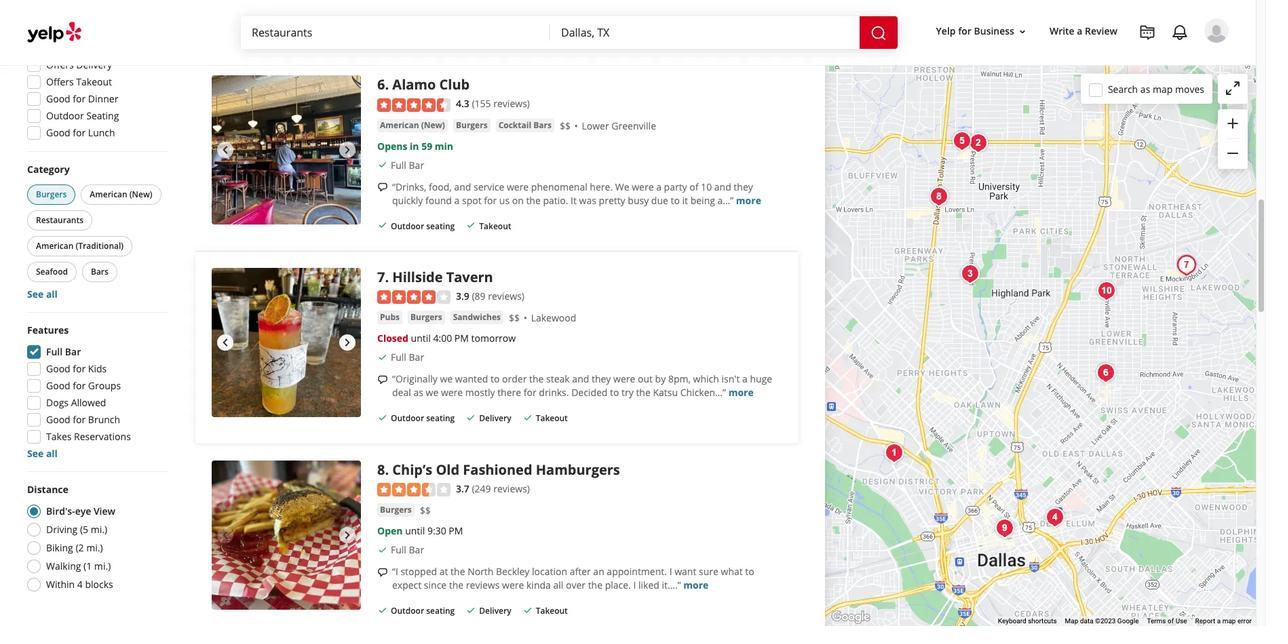 Task type: vqa. For each thing, say whether or not it's contained in the screenshot.
24 chevron down v2 image within the More LINK
no



Task type: describe. For each thing, give the bounding box(es) containing it.
previous image
[[217, 142, 233, 158]]

bar up good for kids
[[65, 345, 81, 358]]

uncle uber's image
[[1041, 504, 1068, 531]]

16 checkmark v2 image down reviews
[[466, 605, 477, 616]]

were up on
[[507, 180, 529, 193]]

full bar for 7
[[391, 351, 424, 364]]

cocktail bars button
[[496, 119, 554, 132]]

being
[[691, 194, 715, 207]]

full bar inside group
[[46, 345, 81, 358]]

good for kids
[[46, 362, 107, 375]]

(new) for left american (new) button
[[129, 189, 152, 200]]

"drinks, food, and service were phenomenal here. we were a party of 10 and they quickly found a spot for us on the patio.   it was pretty busy due to it being a…"
[[392, 180, 753, 207]]

old
[[436, 461, 459, 479]]

open for open now
[[46, 41, 71, 54]]

american for left american (new) button
[[90, 189, 127, 200]]

the right since on the bottom left of the page
[[449, 579, 464, 592]]

by
[[655, 373, 666, 386]]

mi.) for biking (2 mi.)
[[86, 542, 103, 554]]

walking
[[46, 560, 81, 573]]

place.
[[605, 579, 631, 592]]

error
[[1238, 618, 1252, 625]]

16 speech v2 image for 7
[[377, 375, 388, 386]]

bars inside cocktail bars button
[[533, 119, 552, 131]]

allowed
[[71, 396, 106, 409]]

write a review
[[1050, 25, 1118, 38]]

8
[[377, 461, 385, 479]]

. for 8
[[385, 461, 389, 479]]

7
[[377, 268, 385, 286]]

sure
[[699, 565, 719, 578]]

more link for alamo club
[[736, 194, 761, 207]]

4.3 star rating image
[[377, 98, 451, 112]]

were up the 'try'
[[613, 373, 635, 386]]

full bar for 8
[[391, 544, 424, 557]]

location
[[532, 565, 567, 578]]

a up due
[[656, 180, 662, 193]]

hopdoddy burger bar image
[[948, 128, 975, 155]]

american for rightmost american (new) button
[[380, 119, 419, 131]]

4
[[77, 578, 83, 591]]

delivery for 7
[[479, 413, 511, 424]]

since
[[424, 579, 447, 592]]

the inside the "drinks, food, and service were phenomenal here. we were a party of 10 and they quickly found a spot for us on the patio.   it was pretty busy due to it being a…"
[[526, 194, 541, 207]]

were up busy
[[632, 180, 654, 193]]

good for good for groups
[[46, 379, 70, 392]]

projects image
[[1139, 24, 1156, 41]]

shortcuts
[[1028, 618, 1057, 625]]

full for 6
[[391, 159, 406, 171]]

takeout inside group
[[76, 75, 112, 88]]

bar for 8
[[409, 544, 424, 557]]

2 horizontal spatial and
[[714, 180, 731, 193]]

google image
[[829, 609, 873, 626]]

offers takeout
[[46, 75, 112, 88]]

outdoor seating for hillside
[[391, 413, 455, 424]]

chip's
[[392, 461, 432, 479]]

on
[[512, 194, 524, 207]]

offers delivery
[[46, 58, 112, 71]]

to left order
[[491, 373, 500, 386]]

option group containing distance
[[23, 483, 168, 596]]

(89
[[472, 290, 486, 303]]

©2023
[[1095, 618, 1116, 625]]

3.7 star rating image
[[377, 483, 451, 497]]

all for category
[[46, 288, 58, 301]]

expect
[[392, 579, 422, 592]]

pm for tavern
[[455, 332, 469, 345]]

were inside "i stopped at the north beckley location after an appointment.   i want sure what to expect since the reviews were kinda all over the place.    i liked it.…"
[[502, 579, 524, 592]]

"originally
[[392, 373, 438, 386]]

patio.
[[543, 194, 568, 207]]

more link for hillside tavern
[[729, 386, 754, 399]]

seating for tavern
[[426, 413, 455, 424]]

map
[[1065, 618, 1078, 625]]

seating for club
[[426, 220, 455, 232]]

deal
[[392, 386, 411, 399]]

chicken…"
[[680, 386, 726, 399]]

cocktail bars link
[[496, 119, 554, 132]]

view
[[94, 505, 115, 518]]

all inside "i stopped at the north beckley location after an appointment.   i want sure what to expect since the reviews were kinda all over the place.    i liked it.…"
[[553, 579, 563, 592]]

2 vertical spatial burgers link
[[377, 504, 414, 517]]

they inside "originally we wanted to order the steak and they were out by 8pm, which isn't a huge deal as we were mostly there for drinks.  decided to try the katsu chicken…"
[[592, 373, 611, 386]]

suggested
[[27, 20, 75, 33]]

over
[[566, 579, 586, 592]]

dogs
[[46, 396, 69, 409]]

restaurants
[[36, 214, 83, 226]]

search as map moves
[[1108, 82, 1204, 95]]

tavern
[[446, 268, 493, 286]]

full bar for 6
[[391, 159, 424, 171]]

the down the out
[[636, 386, 651, 399]]

greenville
[[612, 119, 656, 132]]

next image for 6 . alamo club
[[339, 142, 356, 158]]

$$ for old
[[420, 504, 431, 517]]

16 checkmark v2 image down order
[[522, 413, 533, 424]]

american (new) for rightmost american (new) button
[[380, 119, 445, 131]]

outdoor for 8
[[391, 605, 424, 617]]

more link for chip's old fashioned hamburgers
[[683, 579, 709, 592]]

mi.) for walking (1 mi.)
[[94, 560, 111, 573]]

hillside
[[392, 268, 443, 286]]

full for 7
[[391, 351, 406, 364]]

brunch
[[88, 413, 120, 426]]

bars button
[[82, 262, 117, 282]]

Near text field
[[561, 25, 849, 40]]

user actions element
[[925, 17, 1248, 100]]

group containing category
[[24, 163, 168, 301]]

until for chip's
[[405, 525, 425, 538]]

out
[[638, 373, 653, 386]]

0 horizontal spatial i
[[633, 579, 636, 592]]

service
[[474, 180, 504, 193]]

delivery for 8
[[479, 605, 511, 617]]

review
[[1085, 25, 1118, 38]]

and inside "originally we wanted to order the steak and they were out by 8pm, which isn't a huge deal as we were mostly there for drinks.  decided to try the katsu chicken…"
[[572, 373, 589, 386]]

groups
[[88, 379, 121, 392]]

. for 7
[[385, 268, 389, 286]]

a…"
[[718, 194, 734, 207]]

notifications image
[[1172, 24, 1188, 41]]

search image
[[871, 25, 887, 41]]

for for business
[[958, 25, 972, 38]]

use
[[1176, 618, 1187, 625]]

terms
[[1147, 618, 1166, 625]]

distance
[[27, 483, 68, 496]]

16 chevron down v2 image
[[1017, 26, 1028, 37]]

american for american (traditional) button
[[36, 240, 74, 252]]

previous image for 8
[[217, 527, 233, 543]]

american (new) for left american (new) button
[[90, 189, 152, 200]]

more for 8 . chip's old fashioned hamburgers
[[683, 579, 709, 592]]

steak
[[546, 373, 570, 386]]

8pm,
[[668, 373, 691, 386]]

appointment.
[[607, 565, 667, 578]]

see all for features
[[27, 447, 58, 460]]

bars inside button
[[91, 266, 108, 278]]

bird's-eye view
[[46, 505, 115, 518]]

8 . chip's old fashioned hamburgers
[[377, 461, 620, 479]]

rodeo goat image
[[880, 440, 908, 467]]

4:00
[[433, 332, 452, 345]]

0 vertical spatial we
[[440, 373, 453, 386]]

mi.) for driving (5 mi.)
[[91, 523, 107, 536]]

opens
[[377, 140, 407, 152]]

drinks.
[[539, 386, 569, 399]]

none field near
[[561, 25, 849, 40]]

4.3 (155 reviews)
[[456, 97, 530, 110]]

sandwiches button
[[450, 311, 504, 325]]

0 horizontal spatial and
[[454, 180, 471, 193]]

3.9 star rating image
[[377, 291, 451, 304]]

yelp for business
[[936, 25, 1014, 38]]

burgers button down 3.9 star rating image
[[408, 311, 445, 325]]

"i
[[392, 565, 398, 578]]

alamo club link
[[392, 75, 470, 94]]

north
[[468, 565, 494, 578]]

1 horizontal spatial hillside tavern image
[[1173, 252, 1200, 279]]

previous image for 7
[[217, 335, 233, 351]]

reviews) for tavern
[[488, 290, 525, 303]]

(1
[[84, 560, 92, 573]]

takes
[[46, 430, 72, 443]]

10
[[701, 180, 712, 193]]

1 horizontal spatial of
[[1168, 618, 1174, 625]]

biking (2 mi.)
[[46, 542, 103, 554]]

hillside tavern link
[[392, 268, 493, 286]]

want
[[675, 565, 696, 578]]

burgers button down the 4.3
[[453, 119, 490, 132]]

slideshow element for 8
[[212, 461, 361, 610]]

a right report
[[1217, 618, 1221, 625]]

features
[[27, 324, 69, 337]]

offers for offers delivery
[[46, 58, 74, 71]]

outdoor seating for alamo
[[391, 220, 455, 232]]

for for groups
[[73, 379, 86, 392]]

good for good for brunch
[[46, 413, 70, 426]]

until for hillside
[[411, 332, 431, 345]]

pm for old
[[449, 525, 463, 538]]

alamo
[[392, 75, 436, 94]]

bar for 6
[[409, 159, 424, 171]]

to left the 'try'
[[610, 386, 619, 399]]

all for features
[[46, 447, 58, 460]]

more for 6 . alamo club
[[736, 194, 761, 207]]

for for lunch
[[73, 126, 86, 139]]

0 vertical spatial alamo club image
[[212, 75, 361, 225]]

of inside the "drinks, food, and service were phenomenal here. we were a party of 10 and they quickly found a spot for us on the patio.   it was pretty busy due to it being a…"
[[690, 180, 699, 193]]

cocktail
[[498, 119, 531, 131]]

due
[[651, 194, 668, 207]]

burgers for burgers button under the 4.3
[[456, 119, 488, 131]]

good for groups
[[46, 379, 121, 392]]

(155
[[472, 97, 491, 110]]

"i stopped at the north beckley location after an appointment.   i want sure what to expect since the reviews were kinda all over the place.    i liked it.…"
[[392, 565, 754, 592]]

were down wanted
[[441, 386, 463, 399]]

more for 7 . hillside tavern
[[729, 386, 754, 399]]

it.…"
[[662, 579, 681, 592]]

16 checkmark v2 image down kinda
[[522, 605, 533, 616]]



Task type: locate. For each thing, give the bounding box(es) containing it.
american up '(traditional)'
[[90, 189, 127, 200]]

full down opens at the top left of page
[[391, 159, 406, 171]]

burgers for burgers button under category
[[36, 189, 67, 200]]

0 horizontal spatial open
[[46, 41, 71, 54]]

2 none field from the left
[[561, 25, 849, 40]]

none field find
[[252, 25, 539, 40]]

american (new) button up '(traditional)'
[[81, 185, 161, 205]]

we left wanted
[[440, 373, 453, 386]]

for right yelp
[[958, 25, 972, 38]]

were down beckley
[[502, 579, 524, 592]]

as right search
[[1141, 82, 1150, 95]]

outdoor down expect
[[391, 605, 424, 617]]

1 vertical spatial i
[[633, 579, 636, 592]]

2 vertical spatial seating
[[426, 605, 455, 617]]

pm right 9:30
[[449, 525, 463, 538]]

sandwiches link
[[450, 311, 504, 325]]

$$ for tavern
[[509, 312, 520, 325]]

(new) inside "link"
[[421, 119, 445, 131]]

min
[[435, 140, 453, 152]]

1 vertical spatial see all
[[27, 447, 58, 460]]

all down the "takes" at left bottom
[[46, 447, 58, 460]]

None search field
[[241, 16, 900, 49]]

see all for category
[[27, 288, 58, 301]]

0 vertical spatial previous image
[[217, 335, 233, 351]]

it
[[571, 194, 577, 207]]

for down good for kids
[[73, 379, 86, 392]]

5 good from the top
[[46, 413, 70, 426]]

american (new) down '4.3 star rating' image
[[380, 119, 445, 131]]

outdoor seating down since on the bottom left of the page
[[391, 605, 455, 617]]

16 checkmark v2 image down open until 9:30 pm
[[377, 545, 388, 556]]

1 vertical spatial next image
[[339, 335, 356, 351]]

burgers for burgers button underneath 3.7 star rating image
[[380, 504, 412, 516]]

2 vertical spatial reviews)
[[493, 482, 530, 495]]

after
[[570, 565, 591, 578]]

american inside "link"
[[380, 119, 419, 131]]

0 horizontal spatial american (new) button
[[81, 185, 161, 205]]

american up opens at the top left of page
[[380, 119, 419, 131]]

7 . hillside tavern
[[377, 268, 493, 286]]

a left spot
[[454, 194, 460, 207]]

tomorrow
[[471, 332, 516, 345]]

1 slideshow element from the top
[[212, 75, 361, 225]]

and up the a…"
[[714, 180, 731, 193]]

1 good from the top
[[46, 92, 70, 105]]

kids
[[88, 362, 107, 375]]

american (new) link
[[377, 119, 448, 132]]

2 previous image from the top
[[217, 527, 233, 543]]

burgers link down 3.7 star rating image
[[377, 504, 414, 517]]

3.9
[[456, 290, 469, 303]]

1 vertical spatial offers
[[46, 75, 74, 88]]

1 vertical spatial seating
[[426, 413, 455, 424]]

to left it on the right top of the page
[[671, 194, 680, 207]]

decided
[[571, 386, 608, 399]]

0 horizontal spatial bars
[[91, 266, 108, 278]]

the right 'at'
[[451, 565, 465, 578]]

$$ up tomorrow
[[509, 312, 520, 325]]

0 horizontal spatial they
[[592, 373, 611, 386]]

0 vertical spatial mi.)
[[91, 523, 107, 536]]

try
[[622, 386, 634, 399]]

1 outdoor seating from the top
[[391, 220, 455, 232]]

bar up "originally
[[409, 351, 424, 364]]

0 vertical spatial next image
[[339, 142, 356, 158]]

zoom out image
[[1225, 145, 1241, 162]]

1 vertical spatial until
[[405, 525, 425, 538]]

more right the a…"
[[736, 194, 761, 207]]

0 horizontal spatial map
[[1153, 82, 1173, 95]]

outdoor seating down quickly
[[391, 220, 455, 232]]

chip's old fashioned hamburgers image
[[925, 183, 952, 210]]

which
[[693, 373, 719, 386]]

0 vertical spatial burgers link
[[453, 119, 490, 132]]

for down offers takeout at top
[[73, 92, 86, 105]]

0 vertical spatial see all button
[[27, 288, 58, 301]]

. left hillside
[[385, 268, 389, 286]]

see down seafood button
[[27, 288, 44, 301]]

1 horizontal spatial i
[[669, 565, 672, 578]]

slideshow element for 6
[[212, 75, 361, 225]]

american (new) inside "link"
[[380, 119, 445, 131]]

2 16 speech v2 image from the top
[[377, 375, 388, 386]]

until
[[411, 332, 431, 345], [405, 525, 425, 538]]

american (new) up '(traditional)'
[[90, 189, 152, 200]]

0 vertical spatial see
[[27, 288, 44, 301]]

and
[[454, 180, 471, 193], [714, 180, 731, 193], [572, 373, 589, 386]]

keyboard shortcuts button
[[998, 617, 1057, 626]]

here.
[[590, 180, 613, 193]]

full bar down 'in'
[[391, 159, 424, 171]]

write a review link
[[1044, 19, 1123, 44]]

full down the closed
[[391, 351, 406, 364]]

1 vertical spatial of
[[1168, 618, 1174, 625]]

wanted
[[455, 373, 488, 386]]

reservations
[[74, 430, 131, 443]]

google
[[1118, 618, 1139, 625]]

mi.) right (2
[[86, 542, 103, 554]]

good for good for kids
[[46, 362, 70, 375]]

0 vertical spatial bars
[[533, 119, 552, 131]]

offers down open now in the left top of the page
[[46, 58, 74, 71]]

1 vertical spatial pm
[[449, 525, 463, 538]]

more down isn't
[[729, 386, 754, 399]]

bar for 7
[[409, 351, 424, 364]]

map for moves
[[1153, 82, 1173, 95]]

driving
[[46, 523, 78, 536]]

burgers down category
[[36, 189, 67, 200]]

the crafty irishman image
[[991, 515, 1018, 542]]

16 checkmark v2 image
[[377, 220, 388, 231], [522, 413, 533, 424], [377, 545, 388, 556], [466, 605, 477, 616], [522, 605, 533, 616]]

bars down '(traditional)'
[[91, 266, 108, 278]]

in
[[410, 140, 419, 152]]

1 none field from the left
[[252, 25, 539, 40]]

chip's old fashioned hamburgers link
[[392, 461, 620, 479]]

write
[[1050, 25, 1075, 38]]

6 . alamo club
[[377, 75, 470, 94]]

0 horizontal spatial as
[[414, 386, 423, 399]]

outdoor down quickly
[[391, 220, 424, 232]]

2 good from the top
[[46, 126, 70, 139]]

2 vertical spatial next image
[[339, 527, 356, 543]]

3 good from the top
[[46, 362, 70, 375]]

expand map image
[[1225, 80, 1241, 96]]

next image
[[339, 142, 356, 158], [339, 335, 356, 351], [339, 527, 356, 543]]

for for kids
[[73, 362, 86, 375]]

to
[[671, 194, 680, 207], [491, 373, 500, 386], [610, 386, 619, 399], [745, 565, 754, 578]]

stopped
[[401, 565, 437, 578]]

2 vertical spatial .
[[385, 461, 389, 479]]

see all button for features
[[27, 447, 58, 460]]

as down "originally
[[414, 386, 423, 399]]

good up good for groups
[[46, 362, 70, 375]]

burgers link for tavern
[[408, 311, 445, 325]]

reviews) for club
[[493, 97, 530, 110]]

1 vertical spatial american
[[90, 189, 127, 200]]

outdoor down "deal"
[[391, 413, 424, 424]]

3 next image from the top
[[339, 527, 356, 543]]

4.3
[[456, 97, 469, 110]]

1 vertical spatial as
[[414, 386, 423, 399]]

2 vertical spatial $$
[[420, 504, 431, 517]]

full bar
[[391, 159, 424, 171], [46, 345, 81, 358], [391, 351, 424, 364], [391, 544, 424, 557]]

of left use
[[1168, 618, 1174, 625]]

the left steak at the left bottom of page
[[529, 373, 544, 386]]

. left alamo at top left
[[385, 75, 389, 94]]

for down outdoor seating
[[73, 126, 86, 139]]

16 checkmark v2 image
[[377, 160, 388, 171], [466, 220, 477, 231], [377, 352, 388, 363], [377, 413, 388, 424], [466, 413, 477, 424], [377, 605, 388, 616]]

bird's-
[[46, 505, 75, 518]]

and up spot
[[454, 180, 471, 193]]

outdoor seating
[[391, 220, 455, 232], [391, 413, 455, 424], [391, 605, 455, 617]]

option group
[[23, 483, 168, 596]]

6
[[377, 75, 385, 94]]

None field
[[252, 25, 539, 40], [561, 25, 849, 40]]

open until 9:30 pm
[[377, 525, 463, 538]]

1 horizontal spatial $$
[[509, 312, 520, 325]]

hillside tavern image
[[1173, 252, 1200, 279], [212, 268, 361, 417]]

data
[[1080, 618, 1094, 625]]

phenomenal
[[531, 180, 587, 193]]

offers for offers takeout
[[46, 75, 74, 88]]

16 checkmark v2 image up the 7
[[377, 220, 388, 231]]

seating for old
[[426, 605, 455, 617]]

open down suggested
[[46, 41, 71, 54]]

report a map error
[[1195, 618, 1252, 625]]

zoom in image
[[1225, 115, 1241, 131]]

16 speech v2 image for 8
[[377, 567, 388, 578]]

1 seating from the top
[[426, 220, 455, 232]]

outdoor inside group
[[46, 109, 84, 122]]

1 horizontal spatial they
[[734, 180, 753, 193]]

0 vertical spatial (new)
[[421, 119, 445, 131]]

1 vertical spatial more link
[[729, 386, 754, 399]]

2 vertical spatial more link
[[683, 579, 709, 592]]

reviews
[[466, 579, 500, 592]]

full for 8
[[391, 544, 406, 557]]

slideshow element for 7
[[212, 268, 361, 417]]

. for 6
[[385, 75, 389, 94]]

0 vertical spatial pm
[[455, 332, 469, 345]]

1 horizontal spatial (new)
[[421, 119, 445, 131]]

1 horizontal spatial and
[[572, 373, 589, 386]]

2 vertical spatial mi.)
[[94, 560, 111, 573]]

good up the "takes" at left bottom
[[46, 413, 70, 426]]

2 see all button from the top
[[27, 447, 58, 460]]

2 vertical spatial american
[[36, 240, 74, 252]]

1 horizontal spatial american
[[90, 189, 127, 200]]

an
[[593, 565, 604, 578]]

see all down seafood button
[[27, 288, 58, 301]]

for up good for groups
[[73, 362, 86, 375]]

alamo club image
[[212, 75, 361, 225], [1092, 360, 1119, 387]]

for down service
[[484, 194, 497, 207]]

bar down open until 9:30 pm
[[409, 544, 424, 557]]

0 vertical spatial more
[[736, 194, 761, 207]]

yelp for business button
[[931, 19, 1033, 44]]

they right the 10
[[734, 180, 753, 193]]

1 see from the top
[[27, 288, 44, 301]]

0 vertical spatial american (new)
[[380, 119, 445, 131]]

1 vertical spatial we
[[426, 386, 439, 399]]

opens in 59 min
[[377, 140, 453, 152]]

burgers for burgers button underneath 3.9 star rating image
[[411, 312, 442, 323]]

0 horizontal spatial we
[[426, 386, 439, 399]]

Find text field
[[252, 25, 539, 40]]

see up distance
[[27, 447, 44, 460]]

takes reservations
[[46, 430, 131, 443]]

1 next image from the top
[[339, 142, 356, 158]]

1 vertical spatial delivery
[[479, 413, 511, 424]]

2 . from the top
[[385, 268, 389, 286]]

outdoor for 7
[[391, 413, 424, 424]]

0 vertical spatial american (new) button
[[377, 119, 448, 132]]

burgers
[[456, 119, 488, 131], [36, 189, 67, 200], [411, 312, 442, 323], [380, 504, 412, 516]]

0 vertical spatial outdoor seating
[[391, 220, 455, 232]]

delivery down there
[[479, 413, 511, 424]]

1 vertical spatial american (new)
[[90, 189, 152, 200]]

3 slideshow element from the top
[[212, 461, 361, 610]]

1 . from the top
[[385, 75, 389, 94]]

4 good from the top
[[46, 379, 70, 392]]

0 vertical spatial all
[[46, 288, 58, 301]]

outdoor seating down "deal"
[[391, 413, 455, 424]]

full bar up "originally
[[391, 351, 424, 364]]

see for category
[[27, 288, 44, 301]]

i up it.…"
[[669, 565, 672, 578]]

mi.) right (5
[[91, 523, 107, 536]]

map
[[1153, 82, 1173, 95], [1223, 618, 1236, 625]]

reviews) right (89
[[488, 290, 525, 303]]

more link right the a…"
[[736, 194, 761, 207]]

0 vertical spatial until
[[411, 332, 431, 345]]

to right what
[[745, 565, 754, 578]]

closed until 4:00 pm tomorrow
[[377, 332, 516, 345]]

party
[[664, 180, 687, 193]]

next image for 7 . hillside tavern
[[339, 335, 356, 351]]

outdoor up good for lunch
[[46, 109, 84, 122]]

delivery down now
[[76, 58, 112, 71]]

burgers link down 3.9 star rating image
[[408, 311, 445, 325]]

1 vertical spatial open
[[377, 525, 403, 538]]

0 vertical spatial of
[[690, 180, 699, 193]]

0 vertical spatial open
[[46, 41, 71, 54]]

0 vertical spatial slideshow element
[[212, 75, 361, 225]]

0 vertical spatial delivery
[[76, 58, 112, 71]]

2 slideshow element from the top
[[212, 268, 361, 417]]

0 vertical spatial see all
[[27, 288, 58, 301]]

0 horizontal spatial american
[[36, 240, 74, 252]]

american (traditional)
[[36, 240, 124, 252]]

sandwiches
[[453, 312, 501, 323]]

0 vertical spatial i
[[669, 565, 672, 578]]

(new) for rightmost american (new) button
[[421, 119, 445, 131]]

sadelle's image
[[956, 261, 984, 288]]

1 vertical spatial previous image
[[217, 527, 233, 543]]

0 horizontal spatial american (new)
[[90, 189, 152, 200]]

full down features
[[46, 345, 63, 358]]

0 horizontal spatial (new)
[[129, 189, 152, 200]]

1 horizontal spatial none field
[[561, 25, 849, 40]]

2 vertical spatial more
[[683, 579, 709, 592]]

american (new)
[[380, 119, 445, 131], [90, 189, 152, 200]]

the down an
[[588, 579, 603, 592]]

0 horizontal spatial none field
[[252, 25, 539, 40]]

found
[[425, 194, 452, 207]]

3.7 (249 reviews)
[[456, 482, 530, 495]]

2 vertical spatial 16 speech v2 image
[[377, 567, 388, 578]]

16 speech v2 image
[[377, 182, 388, 193], [377, 375, 388, 386], [377, 567, 388, 578]]

they inside the "drinks, food, and service were phenomenal here. we were a party of 10 and they quickly found a spot for us on the patio.   it was pretty busy due to it being a…"
[[734, 180, 753, 193]]

outdoor
[[46, 109, 84, 122], [391, 220, 424, 232], [391, 413, 424, 424], [391, 605, 424, 617]]

moves
[[1175, 82, 1204, 95]]

2 offers from the top
[[46, 75, 74, 88]]

good down outdoor seating
[[46, 126, 70, 139]]

1 horizontal spatial we
[[440, 373, 453, 386]]

3 16 speech v2 image from the top
[[377, 567, 388, 578]]

burgers button down 3.7 star rating image
[[377, 504, 414, 517]]

busy
[[628, 194, 649, 207]]

1 see all from the top
[[27, 288, 58, 301]]

for down dogs allowed
[[73, 413, 86, 426]]

1 horizontal spatial american (new)
[[380, 119, 445, 131]]

bar down opens in 59 min at top left
[[409, 159, 424, 171]]

outdoor seating
[[46, 109, 119, 122]]

pubs button
[[377, 311, 402, 325]]

brad k. image
[[1204, 18, 1229, 43]]

(new)
[[421, 119, 445, 131], [129, 189, 152, 200]]

of left the 10
[[690, 180, 699, 193]]

0 vertical spatial seating
[[426, 220, 455, 232]]

of
[[690, 180, 699, 193], [1168, 618, 1174, 625]]

2 outdoor seating from the top
[[391, 413, 455, 424]]

bars right cocktail
[[533, 119, 552, 131]]

9:30
[[427, 525, 446, 538]]

2 vertical spatial all
[[553, 579, 563, 592]]

slideshow element
[[212, 75, 361, 225], [212, 268, 361, 417], [212, 461, 361, 610]]

1 previous image from the top
[[217, 335, 233, 351]]

american (new) button
[[377, 119, 448, 132], [81, 185, 161, 205]]

group containing suggested
[[23, 20, 168, 144]]

outdoor seating for chip's
[[391, 605, 455, 617]]

for for brunch
[[73, 413, 86, 426]]

(249
[[472, 482, 491, 495]]

seating down "originally
[[426, 413, 455, 424]]

(2
[[76, 542, 84, 554]]

for for dinner
[[73, 92, 86, 105]]

1 vertical spatial american (new) button
[[81, 185, 161, 205]]

map left moves on the top right of page
[[1153, 82, 1173, 95]]

0 vertical spatial american
[[380, 119, 419, 131]]

1 vertical spatial see
[[27, 447, 44, 460]]

$$ for club
[[560, 119, 571, 132]]

1 see all button from the top
[[27, 288, 58, 301]]

see all down the "takes" at left bottom
[[27, 447, 58, 460]]

bar
[[409, 159, 424, 171], [65, 345, 81, 358], [409, 351, 424, 364], [409, 544, 424, 557]]

0 horizontal spatial hillside tavern image
[[212, 268, 361, 417]]

burgers down 3.9 star rating image
[[411, 312, 442, 323]]

seating down since on the bottom left of the page
[[426, 605, 455, 617]]

offers down offers delivery
[[46, 75, 74, 88]]

next image for 8 . chip's old fashioned hamburgers
[[339, 527, 356, 543]]

map data ©2023 google
[[1065, 618, 1139, 625]]

1 vertical spatial (new)
[[129, 189, 152, 200]]

1 horizontal spatial open
[[377, 525, 403, 538]]

full bar up good for kids
[[46, 345, 81, 358]]

1 offers from the top
[[46, 58, 74, 71]]

group
[[23, 20, 168, 144], [1218, 109, 1248, 169], [24, 163, 168, 301], [23, 324, 168, 461]]

0 vertical spatial as
[[1141, 82, 1150, 95]]

0 vertical spatial offers
[[46, 58, 74, 71]]

more link down want
[[683, 579, 709, 592]]

see all
[[27, 288, 58, 301], [27, 447, 58, 460]]

r+d kitchen image
[[965, 130, 992, 157]]

they up decided
[[592, 373, 611, 386]]

1 vertical spatial mi.)
[[86, 542, 103, 554]]

1 vertical spatial alamo club image
[[1092, 360, 1119, 387]]

3 outdoor seating from the top
[[391, 605, 455, 617]]

2 vertical spatial delivery
[[479, 605, 511, 617]]

1 vertical spatial burgers link
[[408, 311, 445, 325]]

full
[[391, 159, 406, 171], [46, 345, 63, 358], [391, 351, 406, 364], [391, 544, 406, 557]]

a inside write a review link
[[1077, 25, 1083, 38]]

until left 9:30
[[405, 525, 425, 538]]

0 horizontal spatial alamo club image
[[212, 75, 361, 225]]

isn't
[[722, 373, 740, 386]]

good for good for dinner
[[46, 92, 70, 105]]

2 vertical spatial outdoor seating
[[391, 605, 455, 617]]

more link down isn't
[[729, 386, 754, 399]]

1 horizontal spatial alamo club image
[[1092, 360, 1119, 387]]

biking
[[46, 542, 73, 554]]

offers
[[46, 58, 74, 71], [46, 75, 74, 88]]

map region
[[770, 0, 1266, 626]]

0 vertical spatial 16 speech v2 image
[[377, 182, 388, 193]]

mostly
[[465, 386, 495, 399]]

open now
[[46, 41, 93, 54]]

3 . from the top
[[385, 461, 389, 479]]

2 see from the top
[[27, 447, 44, 460]]

group containing features
[[23, 324, 168, 461]]

1 vertical spatial bars
[[91, 266, 108, 278]]

see all button for category
[[27, 288, 58, 301]]

1 horizontal spatial as
[[1141, 82, 1150, 95]]

outdoor for 6
[[391, 220, 424, 232]]

pm right 4:00
[[455, 332, 469, 345]]

good for good for lunch
[[46, 126, 70, 139]]

for inside the "drinks, food, and service were phenomenal here. we were a party of 10 and they quickly found a spot for us on the patio.   it was pretty busy due to it being a…"
[[484, 194, 497, 207]]

reviews) down chip's old fashioned hamburgers 'link'
[[493, 482, 530, 495]]

a
[[1077, 25, 1083, 38], [656, 180, 662, 193], [454, 194, 460, 207], [742, 373, 748, 386], [1217, 618, 1221, 625]]

$$ left lower
[[560, 119, 571, 132]]

see all button down seafood button
[[27, 288, 58, 301]]

there
[[497, 386, 521, 399]]

a right write
[[1077, 25, 1083, 38]]

3 seating from the top
[[426, 605, 455, 617]]

2 next image from the top
[[339, 335, 356, 351]]

2 seating from the top
[[426, 413, 455, 424]]

reviews) for old
[[493, 482, 530, 495]]

to inside the "drinks, food, and service were phenomenal here. we were a party of 10 and they quickly found a spot for us on the patio.   it was pretty busy due to it being a…"
[[671, 194, 680, 207]]

1 vertical spatial 16 speech v2 image
[[377, 375, 388, 386]]

for inside button
[[958, 25, 972, 38]]

blocks
[[85, 578, 113, 591]]

1 horizontal spatial map
[[1223, 618, 1236, 625]]

now
[[73, 41, 93, 54]]

as inside "originally we wanted to order the steak and they were out by 8pm, which isn't a huge deal as we were mostly there for drinks.  decided to try the katsu chicken…"
[[414, 386, 423, 399]]

see all button down the "takes" at left bottom
[[27, 447, 58, 460]]

1 vertical spatial slideshow element
[[212, 268, 361, 417]]

2 horizontal spatial $$
[[560, 119, 571, 132]]

life's good bar & grill image
[[1093, 278, 1120, 305]]

for inside "originally we wanted to order the steak and they were out by 8pm, which isn't a huge deal as we were mostly there for drinks.  decided to try the katsu chicken…"
[[524, 386, 537, 399]]

previous image
[[217, 335, 233, 351], [217, 527, 233, 543]]

order
[[502, 373, 527, 386]]

full up "i
[[391, 544, 406, 557]]

burgers down the 4.3
[[456, 119, 488, 131]]

16 speech v2 image for 6
[[377, 182, 388, 193]]

0 vertical spatial reviews)
[[493, 97, 530, 110]]

burgers link for club
[[453, 119, 490, 132]]

open for open until 9:30 pm
[[377, 525, 403, 538]]

see for features
[[27, 447, 44, 460]]

full bar down open until 9:30 pm
[[391, 544, 424, 557]]

map for error
[[1223, 618, 1236, 625]]

yelp
[[936, 25, 956, 38]]

2 vertical spatial slideshow element
[[212, 461, 361, 610]]

2 see all from the top
[[27, 447, 58, 460]]

1 vertical spatial more
[[729, 386, 754, 399]]

pretty
[[599, 194, 625, 207]]

pubs
[[380, 312, 400, 323]]

we down "originally
[[426, 386, 439, 399]]

report
[[1195, 618, 1216, 625]]

1 horizontal spatial american (new) button
[[377, 119, 448, 132]]

mi.) right (1
[[94, 560, 111, 573]]

the
[[526, 194, 541, 207], [529, 373, 544, 386], [636, 386, 651, 399], [451, 565, 465, 578], [449, 579, 464, 592], [588, 579, 603, 592]]

lunch
[[88, 126, 115, 139]]

to inside "i stopped at the north beckley location after an appointment.   i want sure what to expect since the reviews were kinda all over the place.    i liked it.…"
[[745, 565, 754, 578]]

burgers button down category
[[27, 185, 76, 205]]

chip's old fashioned hamburgers image
[[212, 461, 361, 610]]

1 16 speech v2 image from the top
[[377, 182, 388, 193]]

club
[[439, 75, 470, 94]]

a inside "originally we wanted to order the steak and they were out by 8pm, which isn't a huge deal as we were mostly there for drinks.  decided to try the katsu chicken…"
[[742, 373, 748, 386]]

more
[[736, 194, 761, 207], [729, 386, 754, 399], [683, 579, 709, 592]]

burgers link down the 4.3
[[453, 119, 490, 132]]



